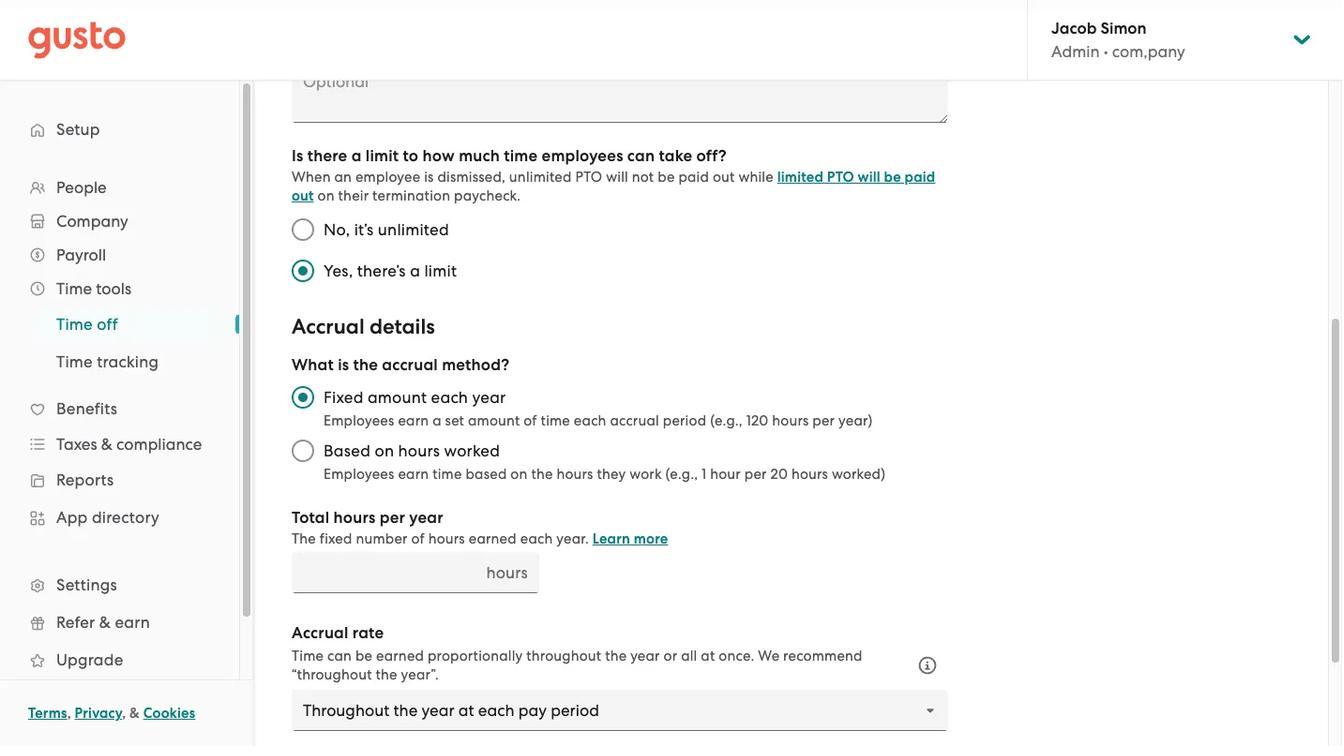 Task type: vqa. For each thing, say whether or not it's contained in the screenshot.
'earned' inside the the Time can be earned proportionally throughout the year or all at once. We recommend "throughout the year".
yes



Task type: locate. For each thing, give the bounding box(es) containing it.
0 horizontal spatial per
[[380, 509, 405, 528]]

1 accrual from the top
[[292, 314, 365, 340]]

0 vertical spatial year
[[472, 388, 506, 407]]

0 horizontal spatial can
[[327, 648, 352, 665]]

can
[[628, 146, 655, 166], [327, 648, 352, 665]]

1 vertical spatial accrual
[[610, 413, 660, 430]]

is right what
[[338, 356, 349, 375]]

0 horizontal spatial on
[[318, 188, 335, 205]]

, left privacy link
[[67, 706, 71, 723]]

tracking
[[97, 353, 159, 372]]

unlimited down termination
[[378, 221, 449, 239]]

time down 'worked'
[[433, 466, 462, 483]]

0 vertical spatial limit
[[366, 146, 399, 166]]

a right there's
[[410, 262, 420, 281]]

1 vertical spatial limit
[[425, 262, 457, 281]]

will right limited
[[858, 169, 881, 186]]

accrual for accrual details
[[292, 314, 365, 340]]

0 vertical spatial &
[[101, 435, 113, 454]]

& inside dropdown button
[[101, 435, 113, 454]]

out down 'when'
[[292, 188, 314, 205]]

earned up year".
[[376, 648, 424, 665]]

1 vertical spatial amount
[[468, 413, 520, 430]]

1 horizontal spatial time
[[504, 146, 538, 166]]

amount up 'worked'
[[468, 413, 520, 430]]

admin
[[1052, 42, 1100, 61]]

per inside total hours per year the fixed number of hours earned each year. learn more
[[380, 509, 405, 528]]

1 horizontal spatial each
[[521, 531, 553, 548]]

0 vertical spatial time
[[504, 146, 538, 166]]

can up not
[[628, 146, 655, 166]]

accrual left 'period'
[[610, 413, 660, 430]]

2 vertical spatial on
[[511, 466, 528, 483]]

limit
[[366, 146, 399, 166], [425, 262, 457, 281]]

taxes & compliance button
[[19, 428, 221, 462]]

recommend
[[784, 648, 863, 665]]

1 horizontal spatial paid
[[905, 169, 936, 186]]

time down payroll at the top left
[[56, 280, 92, 298]]

0 horizontal spatial year
[[409, 509, 444, 528]]

will
[[606, 169, 629, 186], [858, 169, 881, 186]]

2 list from the top
[[0, 306, 239, 381]]

the left year".
[[376, 667, 398, 684]]

accrual rate
[[292, 624, 384, 644]]

earn down fixed amount each year
[[398, 413, 429, 430]]

an
[[335, 169, 352, 186]]

be inside time can be earned proportionally throughout the year or all at once. we recommend "throughout the year".
[[356, 648, 373, 665]]

1 horizontal spatial will
[[858, 169, 881, 186]]

tools
[[96, 280, 132, 298]]

on down 'when'
[[318, 188, 335, 205]]

1 horizontal spatial can
[[628, 146, 655, 166]]

2 vertical spatial earn
[[115, 614, 150, 632]]

1 vertical spatial accrual
[[292, 624, 349, 644]]

of up total hours per year field on the bottom left
[[411, 531, 425, 548]]

0 vertical spatial employees
[[324, 413, 395, 430]]

2 pto from the left
[[827, 169, 855, 186]]

out down off?
[[713, 169, 735, 186]]

a for there's
[[410, 262, 420, 281]]

earn down settings link
[[115, 614, 150, 632]]

limit up employee
[[366, 146, 399, 166]]

1 vertical spatial earned
[[376, 648, 424, 665]]

0 horizontal spatial unlimited
[[378, 221, 449, 239]]

1 horizontal spatial per
[[745, 466, 767, 483]]

employees down fixed
[[324, 413, 395, 430]]

paid
[[679, 169, 709, 186], [905, 169, 936, 186]]

accrual up what
[[292, 314, 365, 340]]

hours right 20 at bottom right
[[792, 466, 829, 483]]

not
[[632, 169, 654, 186]]

be right limited
[[885, 169, 902, 186]]

time off
[[56, 315, 118, 334]]

accrual up fixed amount each year
[[382, 356, 438, 375]]

1 horizontal spatial of
[[524, 413, 537, 430]]

time inside time can be earned proportionally throughout the year or all at once. we recommend "throughout the year".
[[292, 648, 324, 665]]

time inside "dropdown button"
[[56, 280, 92, 298]]

2 will from the left
[[858, 169, 881, 186]]

terms , privacy , & cookies
[[28, 706, 195, 723]]

2 vertical spatial per
[[380, 509, 405, 528]]

app directory link
[[19, 501, 221, 535]]

0 horizontal spatial each
[[431, 388, 468, 407]]

1 vertical spatial earn
[[398, 466, 429, 483]]

0 horizontal spatial will
[[606, 169, 629, 186]]

employees down based on the bottom of page
[[324, 466, 395, 483]]

taxes & compliance
[[56, 435, 202, 454]]

each
[[431, 388, 468, 407], [574, 413, 607, 430], [521, 531, 553, 548]]

0 horizontal spatial pto
[[576, 169, 603, 186]]

time can be earned proportionally throughout the year or all at once. we recommend "throughout the year".
[[292, 648, 863, 684]]

0 horizontal spatial time
[[433, 466, 462, 483]]

2 employees from the top
[[324, 466, 395, 483]]

time tracking
[[56, 353, 159, 372]]

the right "based"
[[531, 466, 553, 483]]

learn more link
[[593, 531, 668, 548]]

0 horizontal spatial is
[[338, 356, 349, 375]]

0 horizontal spatial a
[[352, 146, 362, 166]]

be down the take
[[658, 169, 675, 186]]

2 vertical spatial year
[[631, 648, 660, 665]]

of inside total hours per year the fixed number of hours earned each year. learn more
[[411, 531, 425, 548]]

& for earn
[[99, 614, 111, 632]]

20
[[771, 466, 788, 483]]

1 horizontal spatial is
[[424, 169, 434, 186]]

time for time can be earned proportionally throughout the year or all at once. we recommend "throughout the year".
[[292, 648, 324, 665]]

0 horizontal spatial be
[[356, 648, 373, 665]]

of right set
[[524, 413, 537, 430]]

0 vertical spatial amount
[[368, 388, 427, 407]]

& right taxes
[[101, 435, 113, 454]]

1 employees from the top
[[324, 413, 395, 430]]

refer
[[56, 614, 95, 632]]

each up set
[[431, 388, 468, 407]]

1 horizontal spatial limit
[[425, 262, 457, 281]]

1 vertical spatial out
[[292, 188, 314, 205]]

0 horizontal spatial of
[[411, 531, 425, 548]]

year left or
[[631, 648, 660, 665]]

0 vertical spatial per
[[813, 413, 835, 430]]

time tools
[[56, 280, 132, 298]]

employees for based
[[324, 466, 395, 483]]

2 horizontal spatial on
[[511, 466, 528, 483]]

"throughout
[[292, 667, 372, 684]]

benefits
[[56, 400, 117, 419]]

time up when an employee is dismissed, unlimited pto will not be paid out while
[[504, 146, 538, 166]]

2 vertical spatial a
[[433, 413, 442, 430]]

time up "throughout
[[292, 648, 324, 665]]

0 horizontal spatial limit
[[366, 146, 399, 166]]

2 horizontal spatial time
[[541, 413, 571, 430]]

2 vertical spatial each
[[521, 531, 553, 548]]

they
[[597, 466, 626, 483]]

per left year)
[[813, 413, 835, 430]]

time down time off
[[56, 353, 93, 372]]

employees for fixed
[[324, 413, 395, 430]]

based on hours worked
[[324, 442, 500, 461]]

accrual
[[292, 314, 365, 340], [292, 624, 349, 644]]

1 paid from the left
[[679, 169, 709, 186]]

0 vertical spatial each
[[431, 388, 468, 407]]

to
[[403, 146, 419, 166]]

privacy
[[75, 706, 122, 723]]

limit right there's
[[425, 262, 457, 281]]

1 vertical spatial employees
[[324, 466, 395, 483]]

year inside total hours per year the fixed number of hours earned each year. learn more
[[409, 509, 444, 528]]

2 horizontal spatial a
[[433, 413, 442, 430]]

a for earn
[[433, 413, 442, 430]]

termination
[[373, 188, 451, 205]]

on right based on the bottom of page
[[375, 442, 394, 461]]

0 vertical spatial on
[[318, 188, 335, 205]]

there's
[[357, 262, 406, 281]]

accrual for accrual rate
[[292, 624, 349, 644]]

1 vertical spatial time
[[541, 413, 571, 430]]

1 horizontal spatial year
[[472, 388, 506, 407]]

pto right limited
[[827, 169, 855, 186]]

2 vertical spatial time
[[433, 466, 462, 483]]

1 list from the top
[[0, 171, 239, 717]]

1 horizontal spatial amount
[[468, 413, 520, 430]]

0 vertical spatial (e.g.,
[[710, 413, 743, 430]]

2 horizontal spatial be
[[885, 169, 902, 186]]

on right "based"
[[511, 466, 528, 483]]

time
[[504, 146, 538, 166], [541, 413, 571, 430], [433, 466, 462, 483]]

1 vertical spatial &
[[99, 614, 111, 632]]

home image
[[28, 21, 126, 59]]

per up number
[[380, 509, 405, 528]]

pto
[[576, 169, 603, 186], [827, 169, 855, 186]]

unlimited
[[509, 169, 572, 186], [378, 221, 449, 239]]

1 vertical spatial each
[[574, 413, 607, 430]]

earned
[[469, 531, 517, 548], [376, 648, 424, 665]]

1 horizontal spatial a
[[410, 262, 420, 281]]

all
[[681, 648, 698, 665]]

payroll button
[[19, 238, 221, 272]]

list
[[0, 171, 239, 717], [0, 306, 239, 381]]

period
[[663, 413, 707, 430]]

each up employees earn time based on the hours they work (e.g., 1 hour per 20 hours worked)
[[574, 413, 607, 430]]

app directory
[[56, 509, 160, 527]]

2 accrual from the top
[[292, 624, 349, 644]]

what is the accrual method?
[[292, 356, 510, 375]]

time for time tracking
[[56, 353, 93, 372]]

can up "throughout
[[327, 648, 352, 665]]

1 horizontal spatial earned
[[469, 531, 517, 548]]

1 vertical spatial per
[[745, 466, 767, 483]]

1 vertical spatial (e.g.,
[[666, 466, 698, 483]]

out inside 'limited pto will be paid out'
[[292, 188, 314, 205]]

at
[[701, 648, 715, 665]]

earn down based on hours worked
[[398, 466, 429, 483]]

unlimited down is there a limit to how much time employees can take off?
[[509, 169, 572, 186]]

setup link
[[19, 113, 221, 146]]

2 horizontal spatial each
[[574, 413, 607, 430]]

Yes, there's a limit radio
[[282, 251, 324, 292]]

when an employee is dismissed, unlimited pto will not be paid out while
[[292, 169, 774, 186]]

reports
[[56, 471, 114, 490]]

no, it's unlimited
[[324, 221, 449, 239]]

earned inside total hours per year the fixed number of hours earned each year. learn more
[[469, 531, 517, 548]]

0 horizontal spatial earned
[[376, 648, 424, 665]]

throughout
[[527, 648, 602, 665]]

1 vertical spatial can
[[327, 648, 352, 665]]

com,pany
[[1113, 42, 1186, 61]]

earn
[[398, 413, 429, 430], [398, 466, 429, 483], [115, 614, 150, 632]]

will left not
[[606, 169, 629, 186]]

0 vertical spatial unlimited
[[509, 169, 572, 186]]

(e.g., left 1
[[666, 466, 698, 483]]

employees earn time based on the hours they work (e.g., 1 hour per 20 hours worked)
[[324, 466, 886, 483]]

dismissed,
[[438, 169, 506, 186]]

0 horizontal spatial accrual
[[382, 356, 438, 375]]

2 horizontal spatial year
[[631, 648, 660, 665]]

of
[[524, 413, 537, 430], [411, 531, 425, 548]]

& for compliance
[[101, 435, 113, 454]]

year down method?
[[472, 388, 506, 407]]

pto inside 'limited pto will be paid out'
[[827, 169, 855, 186]]

time tracking link
[[34, 345, 221, 379]]

limited pto will be paid out link
[[292, 169, 936, 205]]

(e.g., left 120
[[710, 413, 743, 430]]

2 paid from the left
[[905, 169, 936, 186]]

be down rate
[[356, 648, 373, 665]]

pto down employees
[[576, 169, 603, 186]]

1 horizontal spatial (e.g.,
[[710, 413, 743, 430]]

0 horizontal spatial ,
[[67, 706, 71, 723]]

0 vertical spatial a
[[352, 146, 362, 166]]

0 vertical spatial out
[[713, 169, 735, 186]]

per left 20 at bottom right
[[745, 466, 767, 483]]

1 vertical spatial a
[[410, 262, 420, 281]]

0 horizontal spatial out
[[292, 188, 314, 205]]

, left cookies button
[[122, 706, 126, 723]]

& right refer
[[99, 614, 111, 632]]

number
[[356, 531, 408, 548]]

1 vertical spatial year
[[409, 509, 444, 528]]

details
[[370, 314, 435, 340]]

0 horizontal spatial paid
[[679, 169, 709, 186]]

limited pto will be paid out
[[292, 169, 936, 205]]

can inside time can be earned proportionally throughout the year or all at once. we recommend "throughout the year".
[[327, 648, 352, 665]]

1 vertical spatial is
[[338, 356, 349, 375]]

amount down the what is the accrual method?
[[368, 388, 427, 407]]

accrual up "throughout
[[292, 624, 349, 644]]

1 pto from the left
[[576, 169, 603, 186]]

employee
[[356, 169, 421, 186]]

2 horizontal spatial per
[[813, 413, 835, 430]]

set
[[445, 413, 465, 430]]

1 horizontal spatial pto
[[827, 169, 855, 186]]

year".
[[401, 667, 439, 684]]

directory
[[92, 509, 160, 527]]

a up the an
[[352, 146, 362, 166]]

earned down "based"
[[469, 531, 517, 548]]

1 vertical spatial on
[[375, 442, 394, 461]]

0 vertical spatial earn
[[398, 413, 429, 430]]

1 vertical spatial of
[[411, 531, 425, 548]]

0 vertical spatial earned
[[469, 531, 517, 548]]

time up employees earn time based on the hours they work (e.g., 1 hour per 20 hours worked)
[[541, 413, 571, 430]]

gusto navigation element
[[0, 81, 239, 747]]

0 vertical spatial accrual
[[292, 314, 365, 340]]

0 horizontal spatial amount
[[368, 388, 427, 407]]

per
[[813, 413, 835, 430], [745, 466, 767, 483], [380, 509, 405, 528]]

1 horizontal spatial ,
[[122, 706, 126, 723]]

& left cookies button
[[130, 706, 140, 723]]

amount
[[368, 388, 427, 407], [468, 413, 520, 430]]

year up total hours per year field on the bottom left
[[409, 509, 444, 528]]

is up on their termination paycheck. at the top of the page
[[424, 169, 434, 186]]

accrual
[[382, 356, 438, 375], [610, 413, 660, 430]]

a left set
[[433, 413, 442, 430]]

time left off
[[56, 315, 93, 334]]

each left the year.
[[521, 531, 553, 548]]



Task type: describe. For each thing, give the bounding box(es) containing it.
while
[[739, 169, 774, 186]]

employees earn a set amount of time each accrual period (e.g., 120 hours per year)
[[324, 413, 873, 430]]

learn
[[593, 531, 631, 548]]

proportionally
[[428, 648, 523, 665]]

refer & earn
[[56, 614, 150, 632]]

fixed amount each year
[[324, 388, 506, 407]]

be inside 'limited pto will be paid out'
[[885, 169, 902, 186]]

paid inside 'limited pto will be paid out'
[[905, 169, 936, 186]]

120
[[747, 413, 769, 430]]

limited
[[778, 169, 824, 186]]

2 vertical spatial &
[[130, 706, 140, 723]]

refer & earn link
[[19, 606, 221, 640]]

year inside time can be earned proportionally throughout the year or all at once. we recommend "throughout the year".
[[631, 648, 660, 665]]

Total hours per year field
[[292, 553, 540, 594]]

more
[[634, 531, 668, 548]]

method?
[[442, 356, 510, 375]]

0 vertical spatial is
[[424, 169, 434, 186]]

time for time off
[[56, 315, 93, 334]]

1 will from the left
[[606, 169, 629, 186]]

setup
[[56, 120, 100, 139]]

0 vertical spatial can
[[628, 146, 655, 166]]

Optional text field
[[292, 63, 949, 123]]

terms link
[[28, 706, 67, 723]]

jacob
[[1052, 19, 1097, 38]]

off
[[97, 315, 118, 334]]

settings
[[56, 576, 117, 595]]

the right the 'throughout'
[[605, 648, 627, 665]]

time for time tools
[[56, 280, 92, 298]]

when
[[292, 169, 331, 186]]

1 , from the left
[[67, 706, 71, 723]]

total
[[292, 509, 330, 528]]

will inside 'limited pto will be paid out'
[[858, 169, 881, 186]]

year.
[[557, 531, 589, 548]]

fixed
[[320, 531, 352, 548]]

no,
[[324, 221, 350, 239]]

jacob simon admin • com,pany
[[1052, 19, 1186, 61]]

1 horizontal spatial unlimited
[[509, 169, 572, 186]]

much
[[459, 146, 500, 166]]

how
[[423, 146, 455, 166]]

Based on hours worked radio
[[282, 431, 324, 472]]

hours right 120
[[773, 413, 809, 430]]

total hours per year the fixed number of hours earned each year. learn more
[[292, 509, 668, 548]]

time off link
[[34, 308, 221, 342]]

benefits link
[[19, 392, 221, 426]]

earn inside 'list'
[[115, 614, 150, 632]]

hours left 'worked'
[[398, 442, 440, 461]]

1 horizontal spatial out
[[713, 169, 735, 186]]

Fixed amount each year radio
[[282, 377, 324, 419]]

rate
[[353, 624, 384, 644]]

taxes
[[56, 435, 97, 454]]

list containing people
[[0, 171, 239, 717]]

based
[[324, 442, 371, 461]]

accrual details
[[292, 314, 435, 340]]

0 vertical spatial of
[[524, 413, 537, 430]]

1 horizontal spatial be
[[658, 169, 675, 186]]

year for each
[[472, 388, 506, 407]]

worked)
[[832, 466, 886, 483]]

based
[[466, 466, 507, 483]]

cookies button
[[143, 703, 195, 725]]

what
[[292, 356, 334, 375]]

hours left they
[[557, 466, 594, 483]]

it's
[[354, 221, 374, 239]]

a for there
[[352, 146, 362, 166]]

company
[[56, 212, 128, 231]]

time tools button
[[19, 272, 221, 306]]

earned inside time can be earned proportionally throughout the year or all at once. we recommend "throughout the year".
[[376, 648, 424, 665]]

is
[[292, 146, 304, 166]]

limit for there
[[366, 146, 399, 166]]

list containing time off
[[0, 306, 239, 381]]

people
[[56, 178, 107, 197]]

reports link
[[19, 464, 221, 497]]

settings link
[[19, 569, 221, 602]]

simon
[[1101, 19, 1147, 38]]

on their termination paycheck.
[[314, 188, 521, 205]]

is there a limit to how much time employees can take off?
[[292, 146, 727, 166]]

1 vertical spatial unlimited
[[378, 221, 449, 239]]

•
[[1104, 42, 1109, 61]]

2 , from the left
[[122, 706, 126, 723]]

0 horizontal spatial (e.g.,
[[666, 466, 698, 483]]

limit for there's
[[425, 262, 457, 281]]

app
[[56, 509, 88, 527]]

1
[[702, 466, 707, 483]]

earn for each
[[398, 413, 429, 430]]

worked
[[444, 442, 500, 461]]

off?
[[697, 146, 727, 166]]

the down the accrual details
[[353, 356, 378, 375]]

1 horizontal spatial accrual
[[610, 413, 660, 430]]

upgrade
[[56, 651, 123, 670]]

the
[[292, 531, 316, 548]]

hours up fixed
[[334, 509, 376, 528]]

No, it's unlimited radio
[[282, 209, 324, 251]]

hours up total hours per year field on the bottom left
[[429, 531, 465, 548]]

employees
[[542, 146, 624, 166]]

payroll
[[56, 246, 106, 265]]

year)
[[839, 413, 873, 430]]

their
[[338, 188, 369, 205]]

company button
[[19, 205, 221, 238]]

work
[[630, 466, 662, 483]]

paycheck.
[[454, 188, 521, 205]]

people button
[[19, 171, 221, 205]]

0 vertical spatial accrual
[[382, 356, 438, 375]]

we
[[759, 648, 780, 665]]

year for per
[[409, 509, 444, 528]]

1 horizontal spatial on
[[375, 442, 394, 461]]

earn for hours
[[398, 466, 429, 483]]

yes, there's a limit
[[324, 262, 457, 281]]

privacy link
[[75, 706, 122, 723]]

cookies
[[143, 706, 195, 723]]

or
[[664, 648, 678, 665]]

there
[[308, 146, 348, 166]]

each inside total hours per year the fixed number of hours earned each year. learn more
[[521, 531, 553, 548]]

once.
[[719, 648, 755, 665]]

take
[[659, 146, 693, 166]]

upgrade link
[[19, 644, 221, 677]]

fixed
[[324, 388, 364, 407]]

terms
[[28, 706, 67, 723]]



